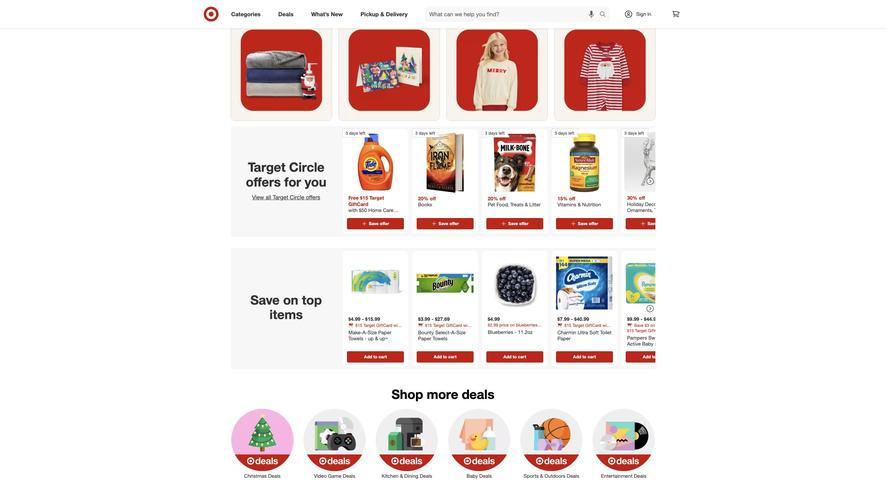 Task type: describe. For each thing, give the bounding box(es) containing it.
pickup
[[361, 10, 379, 18]]

more
[[427, 387, 459, 403]]

shop
[[392, 387, 424, 403]]

what's new link
[[305, 6, 352, 22]]

$15 inside free $15 target giftcard with $50 home care purchase
[[360, 195, 368, 201]]

days for 20% off books
[[419, 131, 428, 136]]

save offer for 20% off books
[[439, 221, 459, 227]]

select-
[[436, 330, 452, 336]]

kitchen & dining deals link
[[371, 408, 443, 480]]

save inside save on top items
[[250, 293, 280, 308]]

size inside 'make-a-size paper towels - up & up™'
[[368, 330, 377, 336]]

& left dining
[[400, 474, 403, 480]]

dining
[[405, 474, 419, 480]]

towels inside 'make-a-size paper towels - up & up™'
[[349, 336, 363, 342]]

bounty select-a-size paper towels
[[418, 330, 466, 342]]

$4.99 for $4.99
[[488, 317, 500, 323]]

save for vitamins
[[578, 221, 588, 227]]

nutrition
[[583, 202, 601, 208]]

$15.99
[[365, 317, 380, 323]]

(select
[[628, 347, 643, 354]]

decor,
[[646, 201, 660, 207]]

holiday
[[628, 201, 644, 207]]

target right all
[[273, 194, 288, 201]]

care
[[383, 208, 394, 214]]

$7.99 - $40.99
[[558, 317, 590, 323]]

what's new
[[311, 10, 343, 18]]

entertainment deals link
[[588, 408, 661, 480]]

purchase
[[349, 214, 369, 220]]

3 days left for 20% off pet food, treats & litter
[[485, 131, 505, 136]]

$9.99
[[628, 317, 640, 323]]

$50 for $7.99
[[558, 328, 565, 334]]

swaddlers
[[649, 335, 672, 341]]

add for ultra
[[574, 355, 582, 360]]

3 days left for free $15 target giftcard with $50 home care purchase
[[346, 131, 365, 136]]

toilet
[[600, 330, 612, 336]]

top
[[302, 293, 322, 308]]

giftcard for $3.99
[[446, 323, 462, 328]]

& inside 20% off pet food, treats & litter
[[525, 202, 528, 208]]

3 for 20% off books
[[415, 131, 418, 136]]

vitamins
[[558, 202, 577, 208]]

1 vertical spatial circle
[[290, 194, 304, 201]]

pampers inside save $3 on pampers swaddlers & pure diapers
[[657, 323, 674, 328]]

add to cart button for 11.2oz
[[487, 352, 544, 363]]

you
[[305, 174, 327, 190]]

$15 target giftcard with $50 home care purchase for soft
[[558, 323, 611, 334]]

target down "$15.99"
[[364, 323, 375, 328]]

up™
[[380, 336, 388, 342]]

add to cart for soft
[[574, 355, 596, 360]]

20% for books
[[418, 196, 429, 202]]

with for $3.99 - $27.69
[[463, 323, 471, 328]]

offer for 20% off pet food, treats & litter
[[519, 221, 529, 227]]

- for $3.99
[[432, 317, 434, 323]]

add to cart button for a-
[[417, 352, 474, 363]]

save offer for free $15 target giftcard with $50 home care purchase
[[369, 221, 389, 227]]

delivery
[[386, 10, 408, 18]]

pampers inside pampers swaddlers active baby diapers - (select size and count)
[[628, 335, 647, 341]]

off for vitamins
[[569, 196, 576, 202]]

with inside free $15 target giftcard with $50 home care purchase
[[349, 208, 358, 214]]

search button
[[597, 6, 614, 23]]

litter
[[530, 202, 541, 208]]

days for 15% off vitamins & nutrition
[[559, 131, 568, 136]]

blueberries
[[488, 329, 514, 335]]

pet
[[488, 202, 495, 208]]

sports & outdoors deals
[[524, 474, 580, 480]]

view
[[252, 194, 264, 201]]

with for $7.99 - $40.99
[[603, 323, 611, 328]]

20% for pet
[[488, 196, 498, 202]]

paper for charmin ultra soft toilet paper
[[558, 336, 571, 342]]

a- inside 'make-a-size paper towels - up & up™'
[[363, 330, 368, 336]]

sign in
[[637, 11, 652, 17]]

add for a-
[[364, 355, 372, 360]]

- for $4.99
[[362, 317, 364, 323]]

$15 for $4.99
[[356, 323, 362, 328]]

christmas deals
[[244, 474, 281, 480]]

diapers
[[655, 341, 672, 347]]

giftcard for $7.99
[[586, 323, 602, 328]]

add for -
[[504, 355, 512, 360]]

home for charmin
[[566, 328, 577, 334]]

swaddlers
[[628, 328, 647, 334]]

video game deals
[[314, 474, 356, 480]]

size inside bounty select-a-size paper towels
[[457, 330, 466, 336]]

baby deals link
[[443, 408, 516, 480]]

blueberries - 11.2oz
[[488, 329, 533, 335]]

offer for 30% off holiday decor, ornaments, tree skirts & stockings
[[659, 221, 668, 227]]

sign in link
[[619, 6, 663, 22]]

books
[[418, 202, 432, 208]]

active
[[628, 341, 641, 347]]

baby inside pampers swaddlers active baby diapers - (select size and count)
[[643, 341, 654, 347]]

skirts
[[665, 208, 678, 214]]

$40.99
[[575, 317, 590, 323]]

offers inside target circle offers for you
[[246, 174, 281, 190]]

target circle offers for you
[[246, 160, 327, 190]]

save offer button for pet
[[487, 218, 544, 230]]

treats
[[511, 202, 524, 208]]

target inside free $15 target giftcard with $50 home care purchase
[[370, 195, 384, 201]]

save for books
[[439, 221, 449, 227]]

stockings
[[632, 214, 654, 220]]

save offer for 15% off vitamins & nutrition
[[578, 221, 599, 227]]

& right sports
[[541, 474, 544, 480]]

& right pickup
[[381, 10, 385, 18]]

charmin
[[558, 330, 577, 336]]

count)
[[665, 347, 680, 354]]

$44.99
[[644, 317, 659, 323]]

target down the '$40.99'
[[573, 323, 585, 328]]

search
[[597, 11, 614, 18]]

up
[[368, 336, 374, 342]]

with for $4.99 - $15.99
[[394, 323, 402, 328]]

3 days left for 30% off holiday decor, ornaments, tree skirts & stockings
[[625, 131, 644, 136]]

in
[[648, 11, 652, 17]]

purchase for paper
[[378, 328, 396, 334]]

add to cart button for size
[[347, 352, 404, 363]]

pure
[[652, 328, 661, 334]]

video game deals link
[[299, 408, 371, 480]]

3 for 30% off holiday decor, ornaments, tree skirts & stockings
[[625, 131, 627, 136]]

cart for bounty select-a-size paper towels
[[449, 355, 457, 360]]

kitchen
[[382, 474, 399, 480]]

what's
[[311, 10, 330, 18]]

size inside pampers swaddlers active baby diapers - (select size and count)
[[644, 347, 654, 354]]

make-a-size paper towels - up & up™
[[349, 330, 392, 342]]

giftcard inside free $15 target giftcard with $50 home care purchase
[[349, 201, 368, 207]]

view all target circle offers link
[[251, 192, 322, 203]]

3 days left for 20% off books
[[415, 131, 435, 136]]

save offer button for holiday
[[626, 218, 683, 230]]

items
[[270, 307, 303, 323]]

- inside 'make-a-size paper towels - up & up™'
[[365, 336, 367, 342]]

& inside '15% off vitamins & nutrition'
[[578, 202, 581, 208]]

make-
[[349, 330, 363, 336]]

baby deals
[[467, 474, 492, 480]]

target inside target circle offers for you
[[248, 160, 286, 175]]

$15 target giftcard with $50 home care purchase for size
[[349, 323, 402, 334]]

15% off vitamins & nutrition
[[558, 196, 601, 208]]

save for target
[[369, 221, 379, 227]]

$3.99
[[418, 317, 430, 323]]

days for 20% off pet food, treats & litter
[[489, 131, 498, 136]]

$7.99
[[558, 317, 570, 323]]

charmin ultra soft toilet paper
[[558, 330, 612, 342]]



Task type: vqa. For each thing, say whether or not it's contained in the screenshot.


Task type: locate. For each thing, give the bounding box(es) containing it.
outdoors
[[545, 474, 566, 480]]

0 horizontal spatial a-
[[363, 330, 368, 336]]

off inside 20% off books
[[430, 196, 436, 202]]

2 days from the left
[[419, 131, 428, 136]]

cart down 11.2oz
[[518, 355, 527, 360]]

2 3 days left from the left
[[415, 131, 435, 136]]

2 horizontal spatial care
[[578, 328, 586, 334]]

save offer button down treats
[[487, 218, 544, 230]]

add to cart button for active
[[626, 352, 683, 363]]

4 3 from the left
[[555, 131, 557, 136]]

5 add from the left
[[643, 355, 651, 360]]

0 vertical spatial on
[[283, 293, 298, 308]]

$15 target giftcard with $50 home care purchase down the '$40.99'
[[558, 323, 611, 334]]

$15 up make-
[[356, 323, 362, 328]]

add to cart button down charmin ultra soft toilet paper
[[556, 352, 613, 363]]

0 horizontal spatial purchase
[[378, 328, 396, 334]]

$15 for $3.99
[[425, 323, 432, 328]]

days for 30% off holiday decor, ornaments, tree skirts & stockings
[[628, 131, 637, 136]]

3 add to cart button from the left
[[487, 352, 544, 363]]

0 horizontal spatial pampers
[[628, 335, 647, 341]]

add down bounty select-a-size paper towels
[[434, 355, 442, 360]]

$50 down $7.99
[[558, 328, 565, 334]]

- for blueberries
[[515, 329, 517, 335]]

4 add to cart from the left
[[574, 355, 596, 360]]

days for free $15 target giftcard with $50 home care purchase
[[349, 131, 358, 136]]

towels down make-
[[349, 336, 363, 342]]

new
[[331, 10, 343, 18]]

0 horizontal spatial 20%
[[418, 196, 429, 202]]

5 save offer button from the left
[[626, 218, 683, 230]]

1 save offer button from the left
[[347, 218, 404, 230]]

to
[[374, 355, 378, 360], [443, 355, 447, 360], [513, 355, 517, 360], [583, 355, 587, 360], [653, 355, 657, 360]]

& inside 30% off holiday decor, ornaments, tree skirts & stockings
[[628, 214, 631, 220]]

pampers up active
[[628, 335, 647, 341]]

11.2oz
[[518, 329, 533, 335]]

4 save offer from the left
[[578, 221, 599, 227]]

4 offer from the left
[[589, 221, 599, 227]]

0 vertical spatial offers
[[246, 174, 281, 190]]

add for swaddlers
[[643, 355, 651, 360]]

charmin ultra soft toilet paper image
[[555, 254, 615, 314]]

save offer for 20% off pet food, treats & litter
[[509, 221, 529, 227]]

3 offer from the left
[[519, 221, 529, 227]]

entertainment deals
[[602, 474, 647, 480]]

$50 down $4.99 - $15.99
[[349, 328, 355, 334]]

add to cart for active
[[643, 355, 666, 360]]

1 20% from the left
[[418, 196, 429, 202]]

on
[[283, 293, 298, 308], [651, 323, 656, 328]]

add to cart down charmin ultra soft toilet paper
[[574, 355, 596, 360]]

1 horizontal spatial towels
[[433, 336, 448, 342]]

$15 target giftcard with $50 home care purchase for a-
[[418, 323, 471, 334]]

$9.99 - $44.99
[[628, 317, 659, 323]]

home for bounty
[[426, 328, 437, 334]]

paper down charmin
[[558, 336, 571, 342]]

giftcard down free
[[349, 201, 368, 207]]

0 horizontal spatial $4.99
[[349, 317, 361, 323]]

size
[[368, 330, 377, 336], [457, 330, 466, 336], [644, 347, 654, 354]]

food,
[[497, 202, 509, 208]]

- for $7.99
[[571, 317, 573, 323]]

free
[[349, 195, 359, 201]]

2 cart from the left
[[449, 355, 457, 360]]

2 offer from the left
[[450, 221, 459, 227]]

cart for blueberries - 11.2oz
[[518, 355, 527, 360]]

paper up up™
[[378, 330, 392, 336]]

to down bounty select-a-size paper towels
[[443, 355, 447, 360]]

for
[[284, 174, 301, 190]]

30% off holiday decor, ornaments, tree skirts & stockings
[[628, 195, 678, 220]]

3 days from the left
[[489, 131, 498, 136]]

3 days left
[[346, 131, 365, 136], [415, 131, 435, 136], [485, 131, 505, 136], [555, 131, 575, 136], [625, 131, 644, 136]]

off up food,
[[500, 196, 506, 202]]

3 left from the left
[[499, 131, 505, 136]]

pampers
[[657, 323, 674, 328], [628, 335, 647, 341]]

$50
[[359, 208, 367, 214], [349, 328, 355, 334], [418, 328, 425, 334], [558, 328, 565, 334]]

days
[[349, 131, 358, 136], [419, 131, 428, 136], [489, 131, 498, 136], [559, 131, 568, 136], [628, 131, 637, 136]]

4 add from the left
[[574, 355, 582, 360]]

1 $4.99 from the left
[[349, 317, 361, 323]]

1 a- from the left
[[363, 330, 368, 336]]

1 to from the left
[[374, 355, 378, 360]]

size left and on the right of page
[[644, 347, 654, 354]]

add
[[364, 355, 372, 360], [434, 355, 442, 360], [504, 355, 512, 360], [574, 355, 582, 360], [643, 355, 651, 360]]

offers up all
[[246, 174, 281, 190]]

cart for pampers swaddlers active baby diapers - (select size and count)
[[658, 355, 666, 360]]

categories
[[231, 10, 261, 18]]

home
[[368, 208, 382, 214]]

2 left from the left
[[429, 131, 435, 136]]

giftcard for $4.99
[[376, 323, 393, 328]]

save offer button for target
[[347, 218, 404, 230]]

$50 for $3.99
[[418, 328, 425, 334]]

& down ornaments,
[[628, 214, 631, 220]]

off inside 30% off holiday decor, ornaments, tree skirts & stockings
[[639, 195, 645, 201]]

care for a-
[[369, 328, 377, 334]]

$15
[[360, 195, 368, 201], [356, 323, 362, 328], [425, 323, 432, 328], [565, 323, 572, 328]]

3 purchase from the left
[[587, 328, 605, 334]]

to for size
[[374, 355, 378, 360]]

circle inside target circle offers for you
[[289, 160, 325, 175]]

left for 15% off vitamins & nutrition
[[569, 131, 575, 136]]

home
[[357, 328, 367, 334], [426, 328, 437, 334], [566, 328, 577, 334]]

off inside 20% off pet food, treats & litter
[[500, 196, 506, 202]]

shop more deals
[[392, 387, 495, 403]]

2 purchase from the left
[[448, 328, 465, 334]]

pampers swaddlers active baby diapers - (select size and count) image
[[625, 254, 685, 314]]

1 vertical spatial pampers
[[628, 335, 647, 341]]

3 days left for 15% off vitamins & nutrition
[[555, 131, 575, 136]]

2 save offer button from the left
[[417, 218, 474, 230]]

& left pure
[[648, 328, 651, 334]]

add down pampers swaddlers active baby diapers - (select size and count)
[[643, 355, 651, 360]]

- left up
[[365, 336, 367, 342]]

$15 right free
[[360, 195, 368, 201]]

0 vertical spatial pampers
[[657, 323, 674, 328]]

on inside save on top items
[[283, 293, 298, 308]]

1 horizontal spatial size
[[457, 330, 466, 336]]

care for select-
[[438, 328, 447, 334]]

add to cart button down diapers
[[626, 352, 683, 363]]

on right $3 at the bottom right of page
[[651, 323, 656, 328]]

save offer button down 'books'
[[417, 218, 474, 230]]

add down up
[[364, 355, 372, 360]]

on inside save $3 on pampers swaddlers & pure diapers
[[651, 323, 656, 328]]

20% off books
[[418, 196, 436, 208]]

save offer button
[[347, 218, 404, 230], [417, 218, 474, 230], [487, 218, 544, 230], [556, 218, 613, 230], [626, 218, 683, 230]]

5 left from the left
[[638, 131, 644, 136]]

pickup & delivery
[[361, 10, 408, 18]]

care up up
[[369, 328, 377, 334]]

size up up
[[368, 330, 377, 336]]

1 add to cart from the left
[[364, 355, 387, 360]]

- for $9.99
[[641, 317, 643, 323]]

save on top items
[[250, 293, 322, 323]]

save offer button down home
[[347, 218, 404, 230]]

a-
[[363, 330, 368, 336], [452, 330, 457, 336]]

2 save offer from the left
[[439, 221, 459, 227]]

offers down you
[[306, 194, 320, 201]]

target up all
[[248, 160, 286, 175]]

1 horizontal spatial paper
[[418, 336, 431, 342]]

home down $3.99 - $27.69
[[426, 328, 437, 334]]

video
[[314, 474, 327, 480]]

4 left from the left
[[569, 131, 575, 136]]

all
[[266, 194, 271, 201]]

cart down and on the right of page
[[658, 355, 666, 360]]

3 3 from the left
[[485, 131, 488, 136]]

$50 up purchase
[[359, 208, 367, 214]]

4 save offer button from the left
[[556, 218, 613, 230]]

- left "$15.99"
[[362, 317, 364, 323]]

4 cart from the left
[[588, 355, 596, 360]]

1 horizontal spatial on
[[651, 323, 656, 328]]

purchase for toilet
[[587, 328, 605, 334]]

3 save offer button from the left
[[487, 218, 544, 230]]

to for soft
[[583, 355, 587, 360]]

2 horizontal spatial purchase
[[587, 328, 605, 334]]

0 horizontal spatial size
[[368, 330, 377, 336]]

care for ultra
[[578, 328, 586, 334]]

offer for 20% off books
[[450, 221, 459, 227]]

- left 11.2oz
[[515, 329, 517, 335]]

to down blueberries - 11.2oz at the bottom of page
[[513, 355, 517, 360]]

care down the '$40.99'
[[578, 328, 586, 334]]

offer for 15% off vitamins & nutrition
[[589, 221, 599, 227]]

2 add to cart from the left
[[434, 355, 457, 360]]

add down charmin ultra soft toilet paper
[[574, 355, 582, 360]]

& right up
[[375, 336, 378, 342]]

$15 target giftcard with $50 home care purchase down the $27.69
[[418, 323, 471, 334]]

3 home from the left
[[566, 328, 577, 334]]

$50 inside free $15 target giftcard with $50 home care purchase
[[359, 208, 367, 214]]

0 horizontal spatial baby
[[467, 474, 478, 480]]

$3
[[645, 323, 650, 328]]

sports
[[524, 474, 539, 480]]

- right $9.99 on the bottom right
[[641, 317, 643, 323]]

add for select-
[[434, 355, 442, 360]]

add to cart button down up
[[347, 352, 404, 363]]

care down the $27.69
[[438, 328, 447, 334]]

5 add to cart button from the left
[[626, 352, 683, 363]]

purchase for size
[[448, 328, 465, 334]]

off for pet
[[500, 196, 506, 202]]

left for free $15 target giftcard with $50 home care purchase
[[359, 131, 365, 136]]

christmas deals link
[[226, 408, 299, 480]]

save offer button down nutrition
[[556, 218, 613, 230]]

deals
[[462, 387, 495, 403]]

purchase down the $27.69
[[448, 328, 465, 334]]

1 horizontal spatial pampers
[[657, 323, 674, 328]]

1 horizontal spatial baby
[[643, 341, 654, 347]]

- up count)
[[674, 341, 676, 347]]

0 vertical spatial circle
[[289, 160, 325, 175]]

carousel region
[[231, 248, 687, 381]]

1 vertical spatial baby
[[467, 474, 478, 480]]

giftcard up soft
[[586, 323, 602, 328]]

save offer button for books
[[417, 218, 474, 230]]

3 save offer from the left
[[509, 221, 529, 227]]

christmas
[[244, 474, 267, 480]]

circle
[[289, 160, 325, 175], [290, 194, 304, 201]]

0 vertical spatial baby
[[643, 341, 654, 347]]

offer for free $15 target giftcard with $50 home care purchase
[[380, 221, 389, 227]]

to for active
[[653, 355, 657, 360]]

2 home from the left
[[426, 328, 437, 334]]

paper
[[378, 330, 392, 336], [418, 336, 431, 342], [558, 336, 571, 342]]

save for pet
[[509, 221, 518, 227]]

deals link
[[273, 6, 303, 22]]

cart for make-a-size paper towels - up & up™
[[379, 355, 387, 360]]

home down $4.99 - $15.99
[[357, 328, 367, 334]]

5 offer from the left
[[659, 221, 668, 227]]

1 care from the left
[[369, 328, 377, 334]]

ultra
[[578, 330, 588, 336]]

1 add to cart button from the left
[[347, 352, 404, 363]]

$50 for $4.99
[[349, 328, 355, 334]]

paper inside bounty select-a-size paper towels
[[418, 336, 431, 342]]

to down up
[[374, 355, 378, 360]]

left for 20% off books
[[429, 131, 435, 136]]

1 days from the left
[[349, 131, 358, 136]]

- right the $3.99
[[432, 317, 434, 323]]

1 home from the left
[[357, 328, 367, 334]]

- right $7.99
[[571, 317, 573, 323]]

save offer
[[369, 221, 389, 227], [439, 221, 459, 227], [509, 221, 529, 227], [578, 221, 599, 227], [648, 221, 668, 227]]

target up home
[[370, 195, 384, 201]]

2 3 from the left
[[415, 131, 418, 136]]

1 left from the left
[[359, 131, 365, 136]]

add to cart for size
[[364, 355, 387, 360]]

1 vertical spatial on
[[651, 323, 656, 328]]

sign
[[637, 11, 647, 17]]

add to cart down bounty select-a-size paper towels
[[434, 355, 457, 360]]

30%
[[628, 195, 638, 201]]

What can we help you find? suggestions appear below search field
[[425, 6, 602, 22]]

to down and on the right of page
[[653, 355, 657, 360]]

2 horizontal spatial $15 target giftcard with $50 home care purchase
[[558, 323, 611, 334]]

1 purchase from the left
[[378, 328, 396, 334]]

towels
[[349, 336, 363, 342], [433, 336, 448, 342]]

2 horizontal spatial paper
[[558, 336, 571, 342]]

$4.99 - $15.99
[[349, 317, 380, 323]]

3 3 days left from the left
[[485, 131, 505, 136]]

3 add to cart from the left
[[504, 355, 527, 360]]

$15 up bounty
[[425, 323, 432, 328]]

20% inside 20% off pet food, treats & litter
[[488, 196, 498, 202]]

$50 down the $3.99
[[418, 328, 425, 334]]

diapers
[[662, 328, 676, 334]]

entertainment
[[602, 474, 633, 480]]

- inside pampers swaddlers active baby diapers - (select size and count)
[[674, 341, 676, 347]]

cart
[[379, 355, 387, 360], [449, 355, 457, 360], [518, 355, 527, 360], [588, 355, 596, 360], [658, 355, 666, 360]]

3 to from the left
[[513, 355, 517, 360]]

3 cart from the left
[[518, 355, 527, 360]]

5 3 from the left
[[625, 131, 627, 136]]

add to cart button down bounty select-a-size paper towels
[[417, 352, 474, 363]]

5 save offer from the left
[[648, 221, 668, 227]]

save inside save $3 on pampers swaddlers & pure diapers
[[635, 323, 644, 328]]

2 to from the left
[[443, 355, 447, 360]]

2 horizontal spatial size
[[644, 347, 654, 354]]

towels inside bounty select-a-size paper towels
[[433, 336, 448, 342]]

blueberries - 11.2oz image
[[485, 254, 545, 314]]

1 offer from the left
[[380, 221, 389, 227]]

add to cart for 11.2oz
[[504, 355, 527, 360]]

save offer for 30% off holiday decor, ornaments, tree skirts & stockings
[[648, 221, 668, 227]]

off up holiday
[[639, 195, 645, 201]]

1 vertical spatial offers
[[306, 194, 320, 201]]

cart down bounty select-a-size paper towels
[[449, 355, 457, 360]]

3 for 20% off pet food, treats & litter
[[485, 131, 488, 136]]

1 $15 target giftcard with $50 home care purchase from the left
[[349, 323, 402, 334]]

pickup & delivery link
[[355, 6, 417, 22]]

20% off pet food, treats & litter
[[488, 196, 541, 208]]

add to cart for a-
[[434, 355, 457, 360]]

2 20% from the left
[[488, 196, 498, 202]]

1 horizontal spatial $4.99
[[488, 317, 500, 323]]

3 for 15% off vitamins & nutrition
[[555, 131, 557, 136]]

5 3 days left from the left
[[625, 131, 644, 136]]

$4.99 up make-
[[349, 317, 361, 323]]

deals
[[279, 10, 294, 18], [268, 474, 281, 480], [343, 474, 356, 480], [420, 474, 433, 480], [480, 474, 492, 480], [567, 474, 580, 480], [634, 474, 647, 480]]

& inside 'make-a-size paper towels - up & up™'
[[375, 336, 378, 342]]

pampers swaddlers active baby diapers - (select size and count)
[[628, 335, 680, 354]]

3 for free $15 target giftcard with $50 home care purchase
[[346, 131, 348, 136]]

2 add from the left
[[434, 355, 442, 360]]

add to cart button down blueberries - 11.2oz at the bottom of page
[[487, 352, 544, 363]]

1 horizontal spatial purchase
[[448, 328, 465, 334]]

1 add from the left
[[364, 355, 372, 360]]

4 to from the left
[[583, 355, 587, 360]]

$15 target giftcard with $50 home care purchase down "$15.99"
[[349, 323, 402, 334]]

offer
[[380, 221, 389, 227], [450, 221, 459, 227], [519, 221, 529, 227], [589, 221, 599, 227], [659, 221, 668, 227]]

off inside '15% off vitamins & nutrition'
[[569, 196, 576, 202]]

categories link
[[225, 6, 270, 22]]

1 horizontal spatial home
[[426, 328, 437, 334]]

free $15 target giftcard with $50 home care purchase
[[349, 195, 394, 220]]

0 horizontal spatial on
[[283, 293, 298, 308]]

save for holiday
[[648, 221, 658, 227]]

to down charmin ultra soft toilet paper
[[583, 355, 587, 360]]

offers
[[246, 174, 281, 190], [306, 194, 320, 201]]

to for a-
[[443, 355, 447, 360]]

add to cart button for soft
[[556, 352, 613, 363]]

1 towels from the left
[[349, 336, 363, 342]]

0 horizontal spatial care
[[369, 328, 377, 334]]

make-a-size paper towels - up & up™ image
[[346, 254, 406, 314]]

target down the $27.69
[[433, 323, 445, 328]]

save offer button for vitamins
[[556, 218, 613, 230]]

soft
[[590, 330, 599, 336]]

left for 30% off holiday decor, ornaments, tree skirts & stockings
[[638, 131, 644, 136]]

& left litter
[[525, 202, 528, 208]]

1 cart from the left
[[379, 355, 387, 360]]

cart down up™
[[379, 355, 387, 360]]

paper down bounty
[[418, 336, 431, 342]]

20% up 'books'
[[418, 196, 429, 202]]

4 add to cart button from the left
[[556, 352, 613, 363]]

pampers up swaddlers
[[657, 323, 674, 328]]

5 days from the left
[[628, 131, 637, 136]]

2 a- from the left
[[452, 330, 457, 336]]

off for holiday
[[639, 195, 645, 201]]

bounty
[[418, 330, 434, 336]]

off up vitamins
[[569, 196, 576, 202]]

paper inside charmin ultra soft toilet paper
[[558, 336, 571, 342]]

0 horizontal spatial $15 target giftcard with $50 home care purchase
[[349, 323, 402, 334]]

$4.99 for $4.99 - $15.99
[[349, 317, 361, 323]]

save offer button down tree
[[626, 218, 683, 230]]

1 3 from the left
[[346, 131, 348, 136]]

5 cart from the left
[[658, 355, 666, 360]]

1 horizontal spatial care
[[438, 328, 447, 334]]

add down blueberries - 11.2oz at the bottom of page
[[504, 355, 512, 360]]

home down $7.99 - $40.99
[[566, 328, 577, 334]]

paper for bounty select-a-size paper towels
[[418, 336, 431, 342]]

cart for charmin ultra soft toilet paper
[[588, 355, 596, 360]]

3 $15 target giftcard with $50 home care purchase from the left
[[558, 323, 611, 334]]

1 horizontal spatial a-
[[452, 330, 457, 336]]

$15 up charmin
[[565, 323, 572, 328]]

2 care from the left
[[438, 328, 447, 334]]

left for 20% off pet food, treats & litter
[[499, 131, 505, 136]]

0 horizontal spatial offers
[[246, 174, 281, 190]]

with
[[349, 208, 358, 214], [394, 323, 402, 328], [463, 323, 471, 328], [603, 323, 611, 328]]

4 days from the left
[[559, 131, 568, 136]]

view all target circle offers
[[252, 194, 320, 201]]

20% inside 20% off books
[[418, 196, 429, 202]]

1 horizontal spatial $15 target giftcard with $50 home care purchase
[[418, 323, 471, 334]]

add to cart down up
[[364, 355, 387, 360]]

1 horizontal spatial 20%
[[488, 196, 498, 202]]

$4.99
[[349, 317, 361, 323], [488, 317, 500, 323]]

towels down select-
[[433, 336, 448, 342]]

giftcard up select-
[[446, 323, 462, 328]]

$3.99 - $27.69
[[418, 317, 450, 323]]

bounty select-a-size paper towels image
[[415, 254, 475, 314]]

5 to from the left
[[653, 355, 657, 360]]

0 horizontal spatial home
[[357, 328, 367, 334]]

& right vitamins
[[578, 202, 581, 208]]

2 horizontal spatial home
[[566, 328, 577, 334]]

care
[[369, 328, 377, 334], [438, 328, 447, 334], [578, 328, 586, 334]]

$27.69
[[435, 317, 450, 323]]

3 care from the left
[[578, 328, 586, 334]]

add to cart down blueberries - 11.2oz at the bottom of page
[[504, 355, 527, 360]]

add to cart down and on the right of page
[[643, 355, 666, 360]]

purchase down the '$40.99'
[[587, 328, 605, 334]]

4 3 days left from the left
[[555, 131, 575, 136]]

size right select-
[[457, 330, 466, 336]]

15%
[[558, 196, 568, 202]]

1 horizontal spatial offers
[[306, 194, 320, 201]]

save $3 on pampers swaddlers & pure diapers
[[628, 323, 676, 334]]

a- inside bounty select-a-size paper towels
[[452, 330, 457, 336]]

target
[[248, 160, 286, 175], [273, 194, 288, 201], [370, 195, 384, 201], [364, 323, 375, 328], [433, 323, 445, 328], [573, 323, 585, 328]]

2 $4.99 from the left
[[488, 317, 500, 323]]

purchase
[[378, 328, 396, 334], [448, 328, 465, 334], [587, 328, 605, 334]]

$15 for $7.99
[[565, 323, 572, 328]]

giftcard down "$15.99"
[[376, 323, 393, 328]]

2 $15 target giftcard with $50 home care purchase from the left
[[418, 323, 471, 334]]

home for make-
[[357, 328, 367, 334]]

-
[[362, 317, 364, 323], [432, 317, 434, 323], [571, 317, 573, 323], [641, 317, 643, 323], [515, 329, 517, 335], [365, 336, 367, 342], [674, 341, 676, 347]]

20% up pet
[[488, 196, 498, 202]]

5 add to cart from the left
[[643, 355, 666, 360]]

purchase up up™
[[378, 328, 396, 334]]

1 save offer from the left
[[369, 221, 389, 227]]

2 towels from the left
[[433, 336, 448, 342]]

2 add to cart button from the left
[[417, 352, 474, 363]]

to for 11.2oz
[[513, 355, 517, 360]]

0 horizontal spatial paper
[[378, 330, 392, 336]]

and
[[655, 347, 663, 354]]

paper inside 'make-a-size paper towels - up & up™'
[[378, 330, 392, 336]]

off for books
[[430, 196, 436, 202]]

1 3 days left from the left
[[346, 131, 365, 136]]

3
[[346, 131, 348, 136], [415, 131, 418, 136], [485, 131, 488, 136], [555, 131, 557, 136], [625, 131, 627, 136]]

3 add from the left
[[504, 355, 512, 360]]

& inside save $3 on pampers swaddlers & pure diapers
[[648, 328, 651, 334]]

ornaments,
[[628, 208, 653, 214]]

game
[[328, 474, 342, 480]]

0 horizontal spatial towels
[[349, 336, 363, 342]]

off up 'books'
[[430, 196, 436, 202]]

&
[[381, 10, 385, 18], [525, 202, 528, 208], [578, 202, 581, 208], [628, 214, 631, 220], [648, 328, 651, 334], [375, 336, 378, 342], [400, 474, 403, 480], [541, 474, 544, 480]]

on left top
[[283, 293, 298, 308]]

$4.99 up blueberries
[[488, 317, 500, 323]]

cart down charmin ultra soft toilet paper
[[588, 355, 596, 360]]



